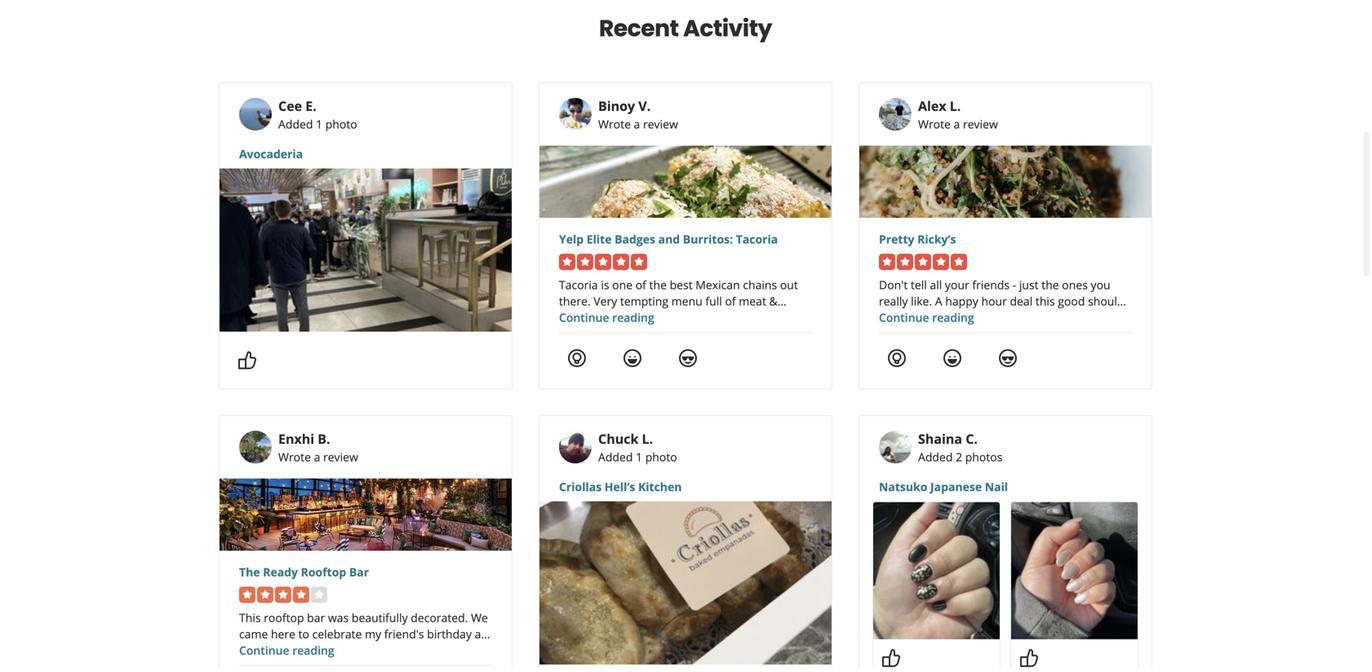 Task type: vqa. For each thing, say whether or not it's contained in the screenshot.
is to the middle
no



Task type: describe. For each thing, give the bounding box(es) containing it.
c.
[[966, 430, 978, 448]]

a for v.
[[634, 116, 640, 132]]

added for chuck
[[598, 449, 633, 465]]

natsuko japanese nail link
[[879, 479, 1132, 495]]

bar
[[349, 565, 369, 580]]

natsuko
[[879, 479, 928, 495]]

yelp
[[559, 231, 584, 247]]

wrote for alex
[[919, 116, 951, 132]]

enxhi
[[278, 430, 314, 448]]

photo for l.
[[646, 449, 677, 465]]

photo of cee e. image
[[239, 98, 272, 131]]

cee e. link
[[278, 97, 317, 115]]

activity
[[683, 12, 772, 44]]

binoy
[[598, 97, 635, 115]]

pretty ricky's link
[[879, 231, 1132, 247]]

1 for l.
[[636, 449, 643, 465]]

4 star rating image
[[239, 587, 327, 603]]

photo for e.
[[326, 116, 357, 132]]

criollas
[[559, 479, 602, 495]]

continue for enxhi
[[239, 643, 290, 659]]

continue for binoy
[[559, 310, 610, 325]]

photo of shaina c. image
[[879, 431, 912, 464]]

binoy v. link
[[598, 97, 651, 115]]

kitchen
[[638, 479, 682, 495]]

yelp elite badges and burritos: tacoria
[[559, 231, 778, 247]]

like feed item image
[[1020, 649, 1039, 668]]

added for cee
[[278, 116, 313, 132]]

0 horizontal spatial like feed item image
[[238, 351, 257, 370]]

review for l.
[[963, 116, 998, 132]]

wrote for binoy
[[598, 116, 631, 132]]

enxhi b. wrote a review
[[278, 430, 358, 465]]

continue reading button for alex
[[879, 310, 975, 325]]

ready
[[263, 565, 298, 580]]

chuck l. added 1 photo
[[598, 430, 677, 465]]

v.
[[639, 97, 651, 115]]

avocaderia link
[[239, 146, 492, 162]]

24 funny v2 image
[[623, 349, 643, 368]]

photos
[[966, 449, 1003, 465]]

5 star rating image for alex l.
[[879, 254, 968, 270]]

review for v.
[[643, 116, 678, 132]]

enxhi b. link
[[278, 430, 330, 448]]

the ready rooftop bar link
[[239, 564, 492, 581]]

criollas hell's kitchen link
[[559, 479, 812, 495]]

recent
[[599, 12, 679, 44]]

yelp elite badges and burritos: tacoria link
[[559, 231, 812, 247]]

continue reading button for binoy
[[559, 310, 655, 325]]



Task type: locate. For each thing, give the bounding box(es) containing it.
wrote for enxhi
[[278, 449, 311, 465]]

reading up 24 funny v2 icon
[[613, 310, 655, 325]]

1 24 useful v2 image from the left
[[567, 349, 587, 368]]

0 horizontal spatial photo
[[326, 116, 357, 132]]

0 horizontal spatial continue
[[239, 643, 290, 659]]

japanese
[[931, 479, 982, 495]]

a inside 'binoy v. wrote a review'
[[634, 116, 640, 132]]

24 useful v2 image left 24 funny v2 icon
[[567, 349, 587, 368]]

shaina c. link
[[919, 430, 978, 448]]

alex
[[919, 97, 947, 115]]

a for b.
[[314, 449, 320, 465]]

0 vertical spatial 1
[[316, 116, 323, 132]]

continue
[[559, 310, 610, 325], [879, 310, 930, 325], [239, 643, 290, 659]]

continue reading
[[559, 310, 655, 325], [879, 310, 975, 325], [239, 643, 335, 659]]

continue down yelp
[[559, 310, 610, 325]]

b.
[[318, 430, 330, 448]]

added inside shaina c. added 2 photos
[[919, 449, 953, 465]]

added inside chuck l. added 1 photo
[[598, 449, 633, 465]]

continue reading button
[[559, 310, 655, 325], [879, 310, 975, 325], [239, 643, 335, 659]]

2
[[956, 449, 963, 465]]

2 open photo lightbox image from the left
[[1012, 503, 1138, 640]]

rooftop
[[301, 565, 346, 580]]

wrote inside alex l. wrote a review
[[919, 116, 951, 132]]

0 horizontal spatial reading
[[292, 643, 335, 659]]

5 star rating image for binoy v.
[[559, 254, 647, 270]]

1 vertical spatial 1
[[636, 449, 643, 465]]

chuck
[[598, 430, 639, 448]]

continue reading button up 24 funny v2 icon
[[559, 310, 655, 325]]

tacoria
[[736, 231, 778, 247]]

1 horizontal spatial 1
[[636, 449, 643, 465]]

criollas hell's kitchen
[[559, 479, 682, 495]]

0 horizontal spatial continue reading button
[[239, 643, 335, 659]]

wrote inside 'binoy v. wrote a review'
[[598, 116, 631, 132]]

a down alex l. link
[[954, 116, 960, 132]]

24 useful v2 image
[[567, 349, 587, 368], [888, 349, 907, 368]]

2 horizontal spatial continue reading
[[879, 310, 975, 325]]

a inside alex l. wrote a review
[[954, 116, 960, 132]]

wrote down 'alex'
[[919, 116, 951, 132]]

pretty ricky's
[[879, 231, 957, 247]]

review
[[643, 116, 678, 132], [963, 116, 998, 132], [323, 449, 358, 465]]

badges
[[615, 231, 656, 247]]

reading up 24 funny v2 image
[[933, 310, 975, 325]]

l. inside chuck l. added 1 photo
[[642, 430, 653, 448]]

a down b.
[[314, 449, 320, 465]]

review inside alex l. wrote a review
[[963, 116, 998, 132]]

1 horizontal spatial wrote
[[598, 116, 631, 132]]

reading
[[613, 310, 655, 325], [933, 310, 975, 325], [292, 643, 335, 659]]

0 horizontal spatial added
[[278, 116, 313, 132]]

added for shaina
[[919, 449, 953, 465]]

a for l.
[[954, 116, 960, 132]]

2 5 star rating image from the left
[[879, 254, 968, 270]]

1 horizontal spatial like feed item image
[[882, 649, 901, 668]]

1 open photo lightbox image from the left
[[874, 503, 1000, 640]]

24 useful v2 image for binoy v.
[[567, 349, 587, 368]]

continue for alex
[[879, 310, 930, 325]]

24 cool v2 image for alex l.
[[999, 349, 1018, 368]]

1 horizontal spatial a
[[634, 116, 640, 132]]

continue down pretty
[[879, 310, 930, 325]]

the
[[239, 565, 260, 580]]

wrote down binoy
[[598, 116, 631, 132]]

continue reading for binoy
[[559, 310, 655, 325]]

2 horizontal spatial added
[[919, 449, 953, 465]]

a down v. on the left top of the page
[[634, 116, 640, 132]]

nail
[[985, 479, 1009, 495]]

1 horizontal spatial review
[[643, 116, 678, 132]]

a
[[634, 116, 640, 132], [954, 116, 960, 132], [314, 449, 320, 465]]

1 for e.
[[316, 116, 323, 132]]

2 horizontal spatial reading
[[933, 310, 975, 325]]

1 horizontal spatial reading
[[613, 310, 655, 325]]

wrote inside enxhi b. wrote a review
[[278, 449, 311, 465]]

photo of enxhi b. image
[[239, 431, 272, 464]]

added down "cee e." link
[[278, 116, 313, 132]]

0 horizontal spatial continue reading
[[239, 643, 335, 659]]

reading for enxhi
[[292, 643, 335, 659]]

l. for chuck l.
[[642, 430, 653, 448]]

1 horizontal spatial added
[[598, 449, 633, 465]]

1 vertical spatial photo
[[646, 449, 677, 465]]

24 cool v2 image right 24 funny v2 icon
[[679, 349, 698, 368]]

added
[[278, 116, 313, 132], [598, 449, 633, 465], [919, 449, 953, 465]]

reading for alex
[[933, 310, 975, 325]]

0 horizontal spatial 24 useful v2 image
[[567, 349, 587, 368]]

2 horizontal spatial continue
[[879, 310, 930, 325]]

0 vertical spatial photo
[[326, 116, 357, 132]]

1 inside "cee e. added 1 photo"
[[316, 116, 323, 132]]

cee
[[278, 97, 302, 115]]

continue reading button up 24 funny v2 image
[[879, 310, 975, 325]]

natsuko japanese nail
[[879, 479, 1009, 495]]

shaina
[[919, 430, 963, 448]]

24 useful v2 image left 24 funny v2 image
[[888, 349, 907, 368]]

l. right chuck
[[642, 430, 653, 448]]

l. inside alex l. wrote a review
[[950, 97, 961, 115]]

2 24 useful v2 image from the left
[[888, 349, 907, 368]]

1 inside chuck l. added 1 photo
[[636, 449, 643, 465]]

1 horizontal spatial 24 useful v2 image
[[888, 349, 907, 368]]

1 horizontal spatial continue reading button
[[559, 310, 655, 325]]

photo inside "cee e. added 1 photo"
[[326, 116, 357, 132]]

chuck l. link
[[598, 430, 653, 448]]

1 down chuck l. link
[[636, 449, 643, 465]]

the ready rooftop bar
[[239, 565, 369, 580]]

0 horizontal spatial l.
[[642, 430, 653, 448]]

1 down e.
[[316, 116, 323, 132]]

24 useful v2 image for alex l.
[[888, 349, 907, 368]]

0 vertical spatial l.
[[950, 97, 961, 115]]

0 horizontal spatial 5 star rating image
[[559, 254, 647, 270]]

photo
[[326, 116, 357, 132], [646, 449, 677, 465]]

elite
[[587, 231, 612, 247]]

open photo lightbox image
[[874, 503, 1000, 640], [1012, 503, 1138, 640]]

photo of chuck l. image
[[559, 431, 592, 464]]

wrote down enxhi
[[278, 449, 311, 465]]

and
[[659, 231, 680, 247]]

pretty
[[879, 231, 915, 247]]

l. right 'alex'
[[950, 97, 961, 115]]

0 horizontal spatial a
[[314, 449, 320, 465]]

binoy v. wrote a review
[[598, 97, 678, 132]]

alex l. wrote a review
[[919, 97, 998, 132]]

photo of alex l. image
[[879, 98, 912, 131]]

1 horizontal spatial open photo lightbox image
[[1012, 503, 1138, 640]]

0 horizontal spatial review
[[323, 449, 358, 465]]

burritos:
[[683, 231, 733, 247]]

added inside "cee e. added 1 photo"
[[278, 116, 313, 132]]

recent activity
[[599, 12, 772, 44]]

l. for alex l.
[[950, 97, 961, 115]]

alex l. link
[[919, 97, 961, 115]]

continue reading button for enxhi
[[239, 643, 335, 659]]

24 cool v2 image for binoy v.
[[679, 349, 698, 368]]

reading for binoy
[[613, 310, 655, 325]]

0 horizontal spatial open photo lightbox image
[[874, 503, 1000, 640]]

a inside enxhi b. wrote a review
[[314, 449, 320, 465]]

added down shaina
[[919, 449, 953, 465]]

5 star rating image down elite
[[559, 254, 647, 270]]

continue reading up 24 funny v2 icon
[[559, 310, 655, 325]]

added down chuck
[[598, 449, 633, 465]]

24 funny v2 image
[[943, 349, 963, 368]]

shaina c. added 2 photos
[[919, 430, 1003, 465]]

5 star rating image down the "pretty ricky's"
[[879, 254, 968, 270]]

reading down 4 star rating "image"
[[292, 643, 335, 659]]

1 vertical spatial l.
[[642, 430, 653, 448]]

2 horizontal spatial continue reading button
[[879, 310, 975, 325]]

2 horizontal spatial review
[[963, 116, 998, 132]]

continue reading for alex
[[879, 310, 975, 325]]

2 24 cool v2 image from the left
[[999, 349, 1018, 368]]

continue down 4 star rating "image"
[[239, 643, 290, 659]]

wrote
[[598, 116, 631, 132], [919, 116, 951, 132], [278, 449, 311, 465]]

avocaderia
[[239, 146, 303, 162]]

1 5 star rating image from the left
[[559, 254, 647, 270]]

review for b.
[[323, 449, 358, 465]]

photo up kitchen
[[646, 449, 677, 465]]

hell's
[[605, 479, 636, 495]]

continue reading down 4 star rating "image"
[[239, 643, 335, 659]]

l.
[[950, 97, 961, 115], [642, 430, 653, 448]]

1 horizontal spatial continue
[[559, 310, 610, 325]]

2 horizontal spatial wrote
[[919, 116, 951, 132]]

photo inside chuck l. added 1 photo
[[646, 449, 677, 465]]

0 horizontal spatial 1
[[316, 116, 323, 132]]

ricky's
[[918, 231, 957, 247]]

24 cool v2 image right 24 funny v2 image
[[999, 349, 1018, 368]]

1 horizontal spatial l.
[[950, 97, 961, 115]]

5 star rating image
[[559, 254, 647, 270], [879, 254, 968, 270]]

continue reading button down 4 star rating "image"
[[239, 643, 335, 659]]

0 vertical spatial like feed item image
[[238, 351, 257, 370]]

review inside enxhi b. wrote a review
[[323, 449, 358, 465]]

1 horizontal spatial continue reading
[[559, 310, 655, 325]]

1 horizontal spatial photo
[[646, 449, 677, 465]]

like feed item image
[[238, 351, 257, 370], [882, 649, 901, 668]]

photo of binoy v. image
[[559, 98, 592, 131]]

review inside 'binoy v. wrote a review'
[[643, 116, 678, 132]]

continue reading up 24 funny v2 image
[[879, 310, 975, 325]]

1
[[316, 116, 323, 132], [636, 449, 643, 465]]

photo up avocaderia link
[[326, 116, 357, 132]]

0 horizontal spatial wrote
[[278, 449, 311, 465]]

continue reading for enxhi
[[239, 643, 335, 659]]

24 cool v2 image
[[679, 349, 698, 368], [999, 349, 1018, 368]]

1 vertical spatial like feed item image
[[882, 649, 901, 668]]

e.
[[306, 97, 317, 115]]

1 horizontal spatial 5 star rating image
[[879, 254, 968, 270]]

cee e. added 1 photo
[[278, 97, 357, 132]]

1 24 cool v2 image from the left
[[679, 349, 698, 368]]

2 horizontal spatial a
[[954, 116, 960, 132]]

1 horizontal spatial 24 cool v2 image
[[999, 349, 1018, 368]]

0 horizontal spatial 24 cool v2 image
[[679, 349, 698, 368]]



